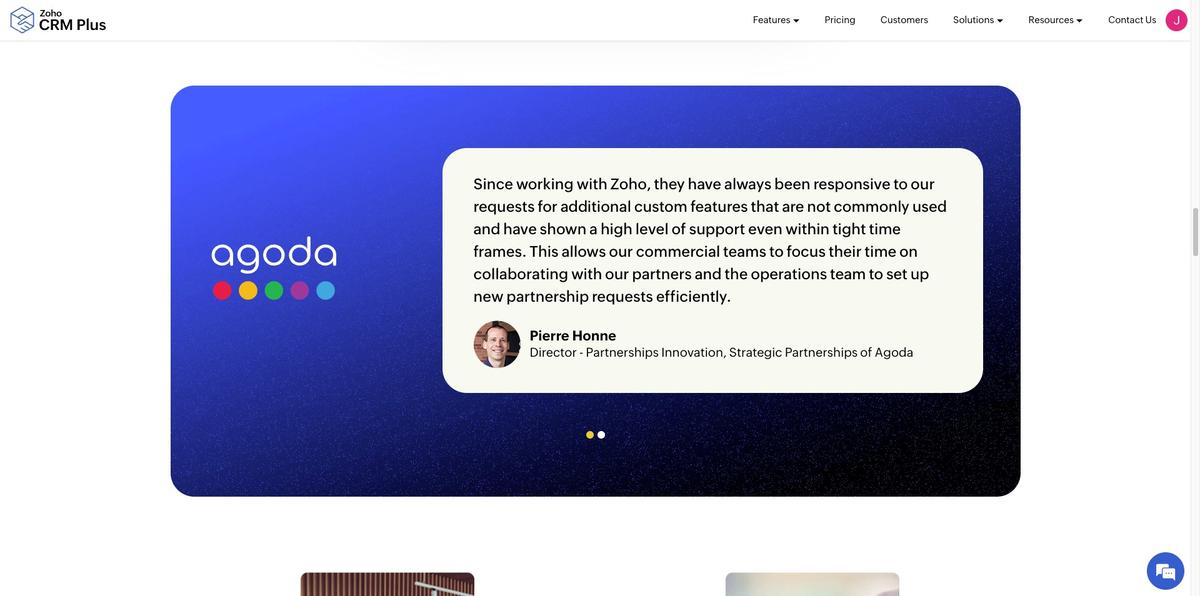 Task type: locate. For each thing, give the bounding box(es) containing it.
and up frames.
[[474, 221, 501, 237]]

partnership
[[507, 288, 589, 305]]

0 vertical spatial with
[[577, 176, 608, 192]]

and up efficiently.
[[695, 266, 722, 282]]

been
[[775, 176, 811, 192]]

honne
[[573, 329, 617, 344]]

additional
[[561, 198, 632, 215]]

used
[[913, 198, 948, 215]]

level
[[636, 221, 669, 237]]

1 horizontal spatial to
[[869, 266, 884, 282]]

of left agoda on the right bottom
[[861, 345, 873, 360]]

partnerships
[[586, 345, 659, 360], [785, 345, 858, 360]]

requests down since
[[474, 198, 535, 215]]

up
[[911, 266, 930, 282]]

1 horizontal spatial and
[[695, 266, 722, 282]]

pricing
[[825, 14, 856, 25]]

0 vertical spatial requests
[[474, 198, 535, 215]]

support
[[690, 221, 746, 237]]

our
[[911, 176, 935, 192], [609, 243, 633, 260], [605, 266, 630, 282]]

their
[[829, 243, 862, 260]]

to down even
[[770, 243, 784, 260]]

time down commonly
[[870, 221, 901, 237]]

2 vertical spatial our
[[605, 266, 630, 282]]

to up commonly
[[894, 176, 908, 192]]

our down high
[[609, 243, 633, 260]]

have
[[688, 176, 722, 192], [504, 221, 537, 237]]

for
[[538, 198, 558, 215]]

0 vertical spatial pierre honne image
[[208, 230, 340, 306]]

customers
[[881, 14, 929, 25]]

our down allows
[[605, 266, 630, 282]]

0 horizontal spatial have
[[504, 221, 537, 237]]

2 vertical spatial to
[[869, 266, 884, 282]]

james peterson image
[[1166, 9, 1188, 31]]

with down allows
[[572, 266, 603, 282]]

1 vertical spatial of
[[861, 345, 873, 360]]

have up features
[[688, 176, 722, 192]]

1 horizontal spatial partnerships
[[785, 345, 858, 360]]

and
[[474, 221, 501, 237], [695, 266, 722, 282]]

1 horizontal spatial of
[[861, 345, 873, 360]]

have up frames.
[[504, 221, 537, 237]]

collaborating
[[474, 266, 569, 282]]

since
[[474, 176, 513, 192]]

solutions link
[[954, 0, 1004, 40]]

partners
[[633, 266, 692, 282]]

shown
[[540, 221, 587, 237]]

time up set
[[865, 243, 897, 260]]

0 horizontal spatial of
[[672, 221, 687, 237]]

1 vertical spatial and
[[695, 266, 722, 282]]

0 horizontal spatial partnerships
[[586, 345, 659, 360]]

1 vertical spatial our
[[609, 243, 633, 260]]

features
[[691, 198, 748, 215]]

0 horizontal spatial requests
[[474, 198, 535, 215]]

1 vertical spatial requests
[[592, 288, 654, 305]]

of
[[672, 221, 687, 237], [861, 345, 873, 360]]

solutions
[[954, 14, 995, 25]]

resources link
[[1029, 0, 1084, 40]]

to left set
[[869, 266, 884, 282]]

tab list
[[584, 428, 607, 444]]

1 horizontal spatial pierre honne image
[[474, 321, 521, 368]]

0 vertical spatial of
[[672, 221, 687, 237]]

even
[[749, 221, 783, 237]]

features link
[[753, 0, 800, 40]]

zoho,
[[611, 176, 652, 192]]

director
[[530, 345, 577, 360]]

0 horizontal spatial pierre honne image
[[208, 230, 340, 306]]

contact us link
[[1109, 0, 1157, 40]]

with
[[577, 176, 608, 192], [572, 266, 603, 282]]

with up additional at the top of the page
[[577, 176, 608, 192]]

teams
[[724, 243, 767, 260]]

this
[[530, 243, 559, 260]]

1 vertical spatial pierre honne image
[[474, 321, 521, 368]]

frames.
[[474, 243, 527, 260]]

0 vertical spatial have
[[688, 176, 722, 192]]

requests
[[474, 198, 535, 215], [592, 288, 654, 305]]

0 vertical spatial to
[[894, 176, 908, 192]]

pierre honne image
[[208, 230, 340, 306], [474, 321, 521, 368]]

to
[[894, 176, 908, 192], [770, 243, 784, 260], [869, 266, 884, 282]]

1 horizontal spatial requests
[[592, 288, 654, 305]]

0 vertical spatial and
[[474, 221, 501, 237]]

of inside since working with zoho, they have always been responsive to our requests for additional custom features that are not commonly used and have shown a high level of support even within tight time frames. this allows our commercial teams to focus their time on collaborating with our partners and the operations team to set up new partnership requests efficiently.
[[672, 221, 687, 237]]

requests down partners
[[592, 288, 654, 305]]

of up commercial on the top right of page
[[672, 221, 687, 237]]

our up used
[[911, 176, 935, 192]]

2 partnerships from the left
[[785, 345, 858, 360]]

0 horizontal spatial to
[[770, 243, 784, 260]]

1 horizontal spatial have
[[688, 176, 722, 192]]

1 vertical spatial have
[[504, 221, 537, 237]]

allows
[[562, 243, 606, 260]]

time
[[870, 221, 901, 237], [865, 243, 897, 260]]



Task type: vqa. For each thing, say whether or not it's contained in the screenshot.
SINCE WORKING WITH ZOHO, THEY HAVE ALWAYS BEEN RESPONSIVE TO OUR REQUESTS FOR ADDITIONAL CUSTOM FEATURES THAT ARE NOT COMMONLY USED AND HAVE SHOWN A HIGH LEVEL OF SUPPORT EVEN WITHIN TIGHT TIME FRAMES. THIS ALLOWS OUR COMMERCIAL TEAMS TO FOCUS THEIR TIME ON COLLABORATING WITH OUR PARTNERS AND THE OPERATIONS TEAM TO SET UP NEW PARTNERSHIP REQUESTS EFFICIENTLY. tab panel
yes



Task type: describe. For each thing, give the bounding box(es) containing it.
a
[[590, 221, 598, 237]]

new
[[474, 288, 504, 305]]

on
[[900, 243, 918, 260]]

0 horizontal spatial and
[[474, 221, 501, 237]]

custom
[[635, 198, 688, 215]]

always
[[725, 176, 772, 192]]

operations
[[751, 266, 828, 282]]

0 vertical spatial our
[[911, 176, 935, 192]]

contact us
[[1109, 14, 1157, 25]]

commercial
[[636, 243, 721, 260]]

that
[[751, 198, 780, 215]]

are
[[783, 198, 805, 215]]

tight
[[833, 221, 867, 237]]

-
[[580, 345, 584, 360]]

the
[[725, 266, 748, 282]]

customers link
[[881, 0, 929, 40]]

pierre
[[530, 329, 570, 344]]

1 vertical spatial with
[[572, 266, 603, 282]]

set
[[887, 266, 908, 282]]

contact
[[1109, 14, 1144, 25]]

2 horizontal spatial to
[[894, 176, 908, 192]]

1 partnerships from the left
[[586, 345, 659, 360]]

working
[[516, 176, 574, 192]]

pricing link
[[825, 0, 856, 40]]

efficiently.
[[657, 288, 732, 305]]

1 vertical spatial time
[[865, 243, 897, 260]]

high
[[601, 221, 633, 237]]

strategic
[[730, 345, 783, 360]]

of inside pierre honne director - partnerships innovation, strategic partnerships of agoda
[[861, 345, 873, 360]]

since working with zoho, they have always been responsive to our requests for additional custom features that are not commonly used and have shown a high level of support even within tight time frames. this allows our commercial teams to focus their time on collaborating with our partners and the operations team to set up new partnership requests efficiently.
[[474, 176, 948, 305]]

1 vertical spatial to
[[770, 243, 784, 260]]

focus
[[787, 243, 826, 260]]

commonly
[[834, 198, 910, 215]]

they
[[654, 176, 685, 192]]

resources
[[1029, 14, 1075, 25]]

within
[[786, 221, 830, 237]]

zoho crmplus logo image
[[9, 7, 106, 34]]

pierre honne image for pierre honne
[[474, 321, 521, 368]]

innovation,
[[662, 345, 727, 360]]

features
[[753, 14, 791, 25]]

0 vertical spatial time
[[870, 221, 901, 237]]

us
[[1146, 14, 1157, 25]]

responsive
[[814, 176, 891, 192]]

pierre honne director - partnerships innovation, strategic partnerships of agoda
[[530, 329, 914, 360]]

not
[[808, 198, 831, 215]]

agoda
[[875, 345, 914, 360]]

pierre honne image for since working with zoho, they have always been responsive to our requests for additional custom features that are not commonly used and have shown a high level of support even within tight time frames. this allows our commercial teams to focus their time on collaborating with our partners and the operations team to set up new partnership requests efficiently.
[[208, 230, 340, 306]]

team
[[831, 266, 867, 282]]

since working with zoho, they have always been responsive to our requests for additional custom features that are not commonly used and have shown a high level of support even within tight time frames. this allows our commercial teams to focus their time on collaborating with our partners and the operations team to set up new partnership requests efficiently. tab panel
[[208, 148, 983, 393]]



